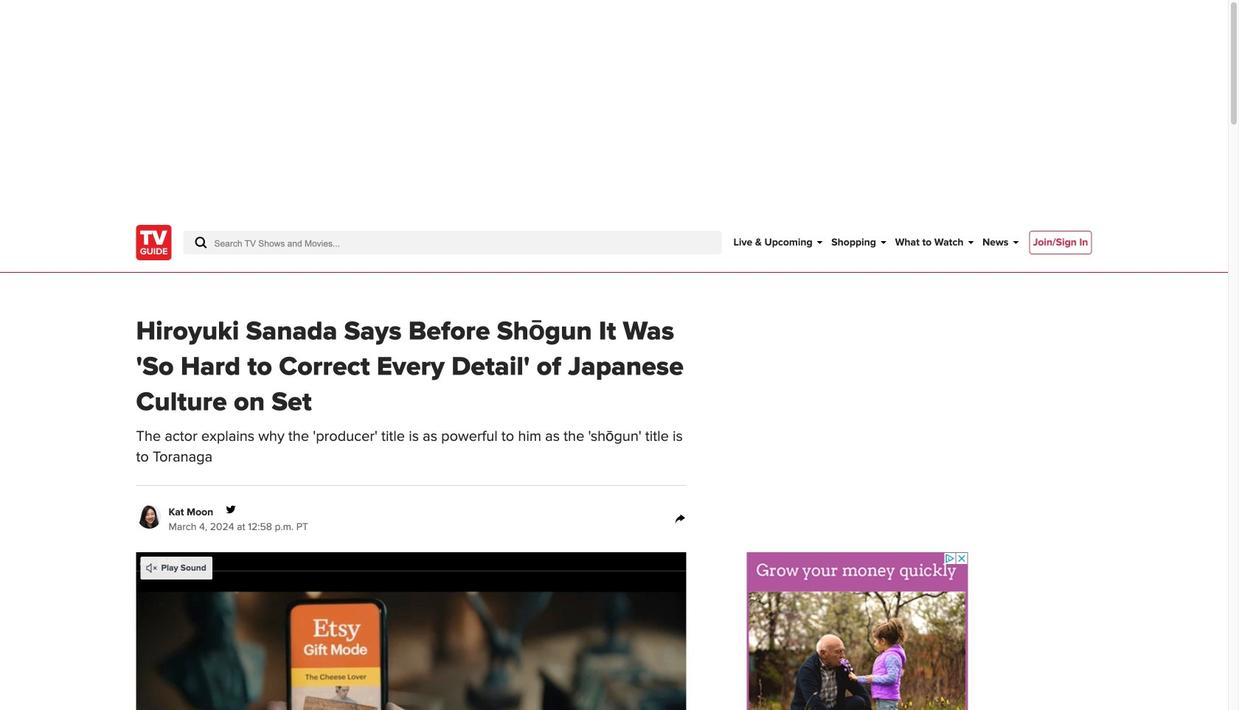 Task type: vqa. For each thing, say whether or not it's contained in the screenshot.
Menu Item
yes



Task type: locate. For each thing, give the bounding box(es) containing it.
video player application
[[136, 552, 686, 710]]

menu bar
[[734, 213, 1019, 272]]

None field
[[183, 231, 722, 254]]

menu item
[[1029, 231, 1092, 254]]

portrait cropped.jpg image
[[138, 505, 161, 529]]



